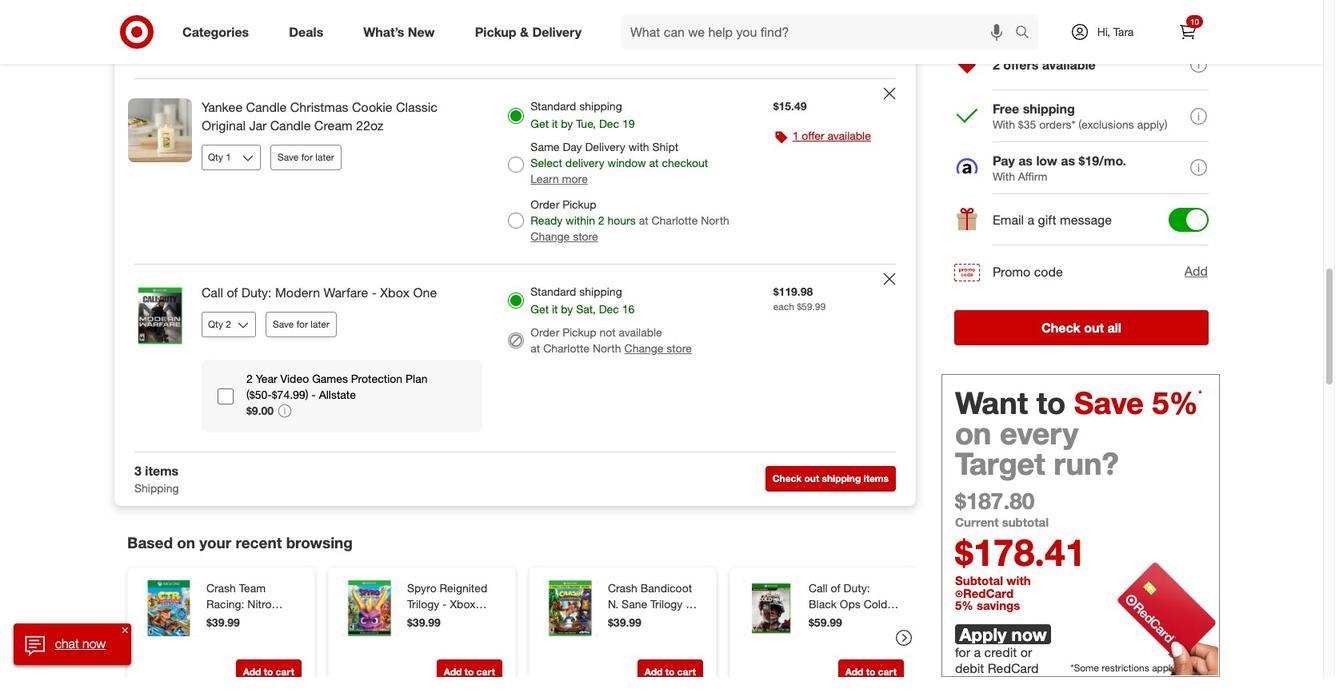 Task type: describe. For each thing, give the bounding box(es) containing it.
reignited
[[440, 581, 488, 595]]

or
[[1021, 645, 1032, 661]]

- inside the spyro reignited trilogy - xbox one
[[443, 597, 447, 611]]

check out all button
[[955, 310, 1209, 345]]

based on your recent browsing
[[127, 534, 353, 552]]

$187.80
[[955, 487, 1035, 515]]

saved
[[557, 593, 586, 607]]

deals
[[289, 24, 323, 40]]

- inside 2 year video games protection plan ($50-$74.99) - allstate
[[311, 388, 316, 401]]

store inside order pickup not available at charlotte north change store
[[667, 341, 692, 355]]

promo code
[[993, 264, 1063, 280]]

target
[[955, 445, 1045, 482]]

subtotal
[[1002, 515, 1049, 530]]

save for later for duty:
[[273, 318, 330, 330]]

warfare
[[324, 285, 368, 301]]

sat,
[[576, 302, 596, 316]]

crash team racing: nitro fueled - xbox one link
[[206, 581, 298, 643]]

delivery
[[566, 156, 605, 170]]

charlotte inside order pickup ready within 2 hours at charlotte north change store
[[652, 214, 698, 227]]

yankee candle christmas cookie classic original jar candle cream 22oz image
[[128, 99, 192, 163]]

same day delivery with shipt select delivery window at checkout learn more
[[531, 140, 708, 186]]

protection
[[351, 372, 403, 385]]

5% savings
[[955, 599, 1020, 614]]

yankee
[[202, 99, 243, 115]]

north inside order pickup ready within 2 hours at charlotte north change store
[[701, 214, 730, 227]]

get for yankee candle christmas cookie classic original jar candle cream 22oz
[[531, 117, 549, 131]]

with inside free shipping with $35 orders* (exclusions apply)
[[993, 117, 1015, 131]]

cold
[[864, 597, 888, 611]]

original
[[202, 118, 246, 134]]

run?
[[1054, 445, 1119, 482]]

0 vertical spatial shipping
[[170, 42, 233, 60]]

pickup & delivery
[[475, 24, 582, 40]]

shipping for standard shipping get it by tue, dec 19
[[580, 99, 622, 113]]

shipping for standard shipping get it by sat, dec 16
[[580, 285, 622, 298]]

$119.98
[[773, 285, 813, 298]]

order for order pickup ready within 2 hours at charlotte north change store
[[531, 198, 560, 211]]

learn
[[531, 172, 559, 186]]

store inside order pickup ready within 2 hours at charlotte north change store
[[573, 230, 598, 243]]

of for call of duty: modern warfare - xbox one
[[227, 285, 238, 301]]

delivery for &
[[532, 24, 582, 40]]

at inside order pickup not available at charlotte north change store
[[531, 341, 540, 355]]

learn more button
[[531, 171, 588, 187]]

1 vertical spatial with
[[1007, 573, 1031, 589]]

savings
[[977, 599, 1020, 614]]

on inside on every target run?
[[955, 415, 992, 452]]

crash bandicoot n. sane trilogy - xbox one
[[608, 581, 692, 627]]

a inside apply now for a credit or debit redcard
[[974, 645, 981, 661]]

1
[[793, 129, 799, 143]]

crash for n.
[[608, 581, 638, 595]]

plan
[[406, 372, 428, 385]]

xbox for crash team racing: nitro fueled - xbox one
[[251, 613, 276, 627]]

10 link
[[1171, 14, 1206, 50]]

1 vertical spatial 5%
[[955, 599, 974, 614]]

now for chat
[[82, 636, 106, 652]]

crash bandicoot n. sane trilogy - xbox one link
[[608, 581, 700, 627]]

games
[[312, 372, 348, 385]]

spyro
[[407, 581, 437, 595]]

2 inside order pickup ready within 2 hours at charlotte north change store
[[598, 214, 605, 227]]

2 offers available button
[[955, 40, 1209, 91]]

pickup for order pickup not available at charlotte north change store
[[563, 325, 597, 339]]

categories link
[[169, 14, 269, 50]]

3
[[134, 463, 142, 479]]

want to save 5% *
[[955, 385, 1202, 421]]

save for later button for duty:
[[266, 312, 337, 337]]

xbox inside call of duty: black ops cold war - xbox one/series x
[[839, 613, 865, 627]]

standard for yankee candle christmas cookie classic original jar candle cream 22oz
[[531, 99, 576, 113]]

check out shipping items
[[773, 473, 889, 485]]

xbox for call of duty: modern warfare - xbox one
[[380, 285, 410, 301]]

what's new
[[363, 24, 435, 40]]

apply now for a credit or debit redcard
[[955, 624, 1047, 677]]

standard shipping get it by tue, dec 19
[[531, 99, 635, 131]]

fueled
[[206, 613, 240, 627]]

$39.99 for trilogy
[[407, 616, 441, 629]]

every
[[1000, 415, 1079, 452]]

apply)
[[1138, 117, 1168, 131]]

2 offers available
[[993, 57, 1096, 73]]

yankee candle christmas cookie classic original jar candle cream 22oz link
[[202, 99, 483, 135]]

each
[[773, 301, 794, 313]]

with inside pay as low as $19/mo. with affirm
[[993, 169, 1015, 183]]

dec for yankee candle christmas cookie classic original jar candle cream 22oz
[[599, 117, 619, 131]]

spyro reignited trilogy - xbox one link
[[407, 581, 499, 627]]

apply now button
[[955, 624, 1051, 645]]

deals link
[[275, 14, 343, 50]]

credit
[[985, 645, 1017, 661]]

$178.41
[[955, 530, 1086, 575]]

save for duty:
[[273, 318, 294, 330]]

sane
[[622, 597, 647, 611]]

dec for call of duty: modern warfare - xbox one
[[599, 302, 619, 316]]

2 vertical spatial save
[[1074, 385, 1144, 421]]

order pickup not available at charlotte north change store
[[531, 325, 692, 355]]

*some
[[1071, 662, 1099, 674]]

$9.00
[[246, 404, 274, 417]]

What can we help you find? suggestions appear below search field
[[621, 14, 1019, 50]]

subtotal with
[[955, 573, 1034, 589]]

one/series
[[809, 629, 865, 643]]

your
[[199, 534, 231, 552]]

3 items shipping
[[134, 463, 179, 495]]

1 horizontal spatial a
[[1028, 212, 1035, 228]]

item
[[531, 593, 553, 607]]

orders*
[[1040, 117, 1076, 131]]

22oz
[[356, 118, 384, 134]]

*
[[1199, 388, 1202, 400]]

change inside order pickup ready within 2 hours at charlotte north change store
[[531, 230, 570, 243]]

available for 1 offer available
[[828, 129, 871, 143]]

change store button for order pickup
[[625, 341, 692, 357]]

change store button for ready within 2 hours
[[531, 229, 598, 245]]

window
[[608, 156, 646, 170]]

what's
[[363, 24, 404, 40]]

2 year video games protection plan ($50-$74.99) - allstate
[[246, 372, 428, 401]]

1 offer available button
[[793, 128, 871, 144]]

$15.49
[[773, 99, 807, 113]]

1 offer available
[[793, 129, 871, 143]]

order pickup ready within 2 hours at charlotte north change store
[[531, 198, 730, 243]]

hours
[[608, 214, 636, 227]]

video
[[281, 372, 309, 385]]

within
[[566, 214, 595, 227]]

new
[[408, 24, 435, 40]]

apply
[[960, 624, 1007, 645]]

with inside same day delivery with shipt select delivery window at checkout learn more
[[629, 140, 649, 154]]

same
[[531, 140, 560, 154]]

pay
[[993, 153, 1015, 169]]

later for modern
[[311, 318, 330, 330]]

shipt
[[653, 140, 679, 154]]

one for call of duty: modern warfare - xbox one
[[413, 285, 437, 301]]

Store pickup radio
[[508, 213, 524, 229]]

delivery for day
[[585, 140, 626, 154]]

pickup & delivery link
[[461, 14, 602, 50]]

2 as from the left
[[1061, 153, 1075, 169]]

one for crash bandicoot n. sane trilogy - xbox one
[[637, 613, 658, 627]]

for left n.
[[589, 593, 603, 607]]

christmas
[[290, 99, 349, 115]]

for down modern
[[297, 318, 308, 330]]

year
[[256, 372, 277, 385]]

email
[[993, 212, 1024, 228]]

for down the 'yankee candle christmas cookie classic original jar candle cream 22oz'
[[301, 151, 313, 163]]

of for call of duty: black ops cold war - xbox one/series x
[[831, 581, 841, 595]]

chat now dialog
[[13, 624, 131, 666]]

check for check out all
[[1042, 320, 1081, 336]]

$39.99 for n.
[[608, 616, 642, 629]]

0 horizontal spatial on
[[177, 534, 195, 552]]

0 vertical spatial redcard
[[963, 587, 1014, 602]]

items inside button
[[864, 473, 889, 485]]



Task type: vqa. For each thing, say whether or not it's contained in the screenshot.


Task type: locate. For each thing, give the bounding box(es) containing it.
1 standard from the top
[[531, 99, 576, 113]]

1 vertical spatial on
[[177, 534, 195, 552]]

- right warfare
[[372, 285, 377, 301]]

0 horizontal spatial check
[[773, 473, 802, 485]]

cart item ready to fulfill group
[[115, 79, 915, 264], [115, 265, 915, 452]]

0 vertical spatial check
[[1042, 320, 1081, 336]]

later.
[[606, 593, 629, 607]]

2 vertical spatial at
[[531, 341, 540, 355]]

get left sat,
[[531, 302, 549, 316]]

charlotte down sat,
[[543, 341, 590, 355]]

1 crash from the left
[[206, 581, 236, 595]]

later for cookie
[[316, 151, 334, 163]]

1 vertical spatial a
[[974, 645, 981, 661]]

0 vertical spatial it
[[552, 117, 558, 131]]

1 vertical spatial delivery
[[585, 140, 626, 154]]

0 horizontal spatial of
[[227, 285, 238, 301]]

0 vertical spatial candle
[[246, 99, 287, 115]]

it left sat,
[[552, 302, 558, 316]]

1 get from the top
[[531, 117, 549, 131]]

at inside same day delivery with shipt select delivery window at checkout learn more
[[649, 156, 659, 170]]

- down nitro
[[243, 613, 248, 627]]

0 horizontal spatial store
[[573, 230, 598, 243]]

1 vertical spatial charlotte
[[543, 341, 590, 355]]

2 for 2 offers available
[[993, 57, 1000, 73]]

trilogy down spyro
[[407, 597, 439, 611]]

1 vertical spatial available
[[828, 129, 871, 143]]

modern
[[275, 285, 320, 301]]

save
[[278, 151, 299, 163], [273, 318, 294, 330], [1074, 385, 1144, 421]]

change down ready
[[531, 230, 570, 243]]

ops
[[840, 597, 861, 611]]

add
[[1185, 263, 1208, 279]]

- down games
[[311, 388, 316, 401]]

shipping inside button
[[822, 473, 861, 485]]

pickup inside order pickup ready within 2 hours at charlotte north change store
[[563, 198, 597, 211]]

2 order from the top
[[531, 325, 560, 339]]

crash team racing: nitro fueled - xbox one image
[[141, 581, 197, 637], [141, 581, 197, 637]]

2 dec from the top
[[599, 302, 619, 316]]

available inside order pickup not available at charlotte north change store
[[619, 325, 662, 339]]

by for call of duty: modern warfare - xbox one
[[561, 302, 573, 316]]

shipping down the 3
[[134, 481, 179, 495]]

available inside "button"
[[828, 129, 871, 143]]

message
[[1060, 212, 1112, 228]]

it for yankee candle christmas cookie classic original jar candle cream 22oz
[[552, 117, 558, 131]]

available inside button
[[1042, 57, 1096, 73]]

duty: for black
[[844, 581, 870, 595]]

0 horizontal spatial delivery
[[532, 24, 582, 40]]

1 horizontal spatial change store button
[[625, 341, 692, 357]]

✕ button
[[118, 624, 131, 637]]

duty: for modern
[[241, 285, 272, 301]]

1 vertical spatial duty:
[[844, 581, 870, 595]]

1 vertical spatial candle
[[270, 118, 311, 134]]

1 vertical spatial save for later
[[273, 318, 330, 330]]

shipping inside standard shipping get it by tue, dec 19
[[580, 99, 622, 113]]

order for order pickup not available at charlotte north change store
[[531, 325, 560, 339]]

2 standard from the top
[[531, 285, 576, 298]]

not
[[600, 325, 616, 339]]

check for check out shipping items
[[773, 473, 802, 485]]

redcard inside apply now for a credit or debit redcard
[[988, 661, 1039, 677]]

change store button down within
[[531, 229, 598, 245]]

at right not available radio
[[531, 341, 540, 355]]

redcard up apply
[[963, 587, 1014, 602]]

1 vertical spatial pickup
[[563, 198, 597, 211]]

save for christmas
[[278, 151, 299, 163]]

items inside 3 items shipping
[[145, 463, 179, 479]]

charlotte inside order pickup not available at charlotte north change store
[[543, 341, 590, 355]]

0 vertical spatial delivery
[[532, 24, 582, 40]]

delivery inside same day delivery with shipt select delivery window at checkout learn more
[[585, 140, 626, 154]]

xbox inside crash team racing: nitro fueled - xbox one
[[251, 613, 276, 627]]

item saved for later.
[[531, 593, 629, 607]]

1 horizontal spatial $39.99
[[407, 616, 441, 629]]

$39.99 down spyro
[[407, 616, 441, 629]]

1 vertical spatial order
[[531, 325, 560, 339]]

change inside order pickup not available at charlotte north change store
[[625, 341, 664, 355]]

one for crash team racing: nitro fueled - xbox one
[[206, 629, 227, 643]]

now right "chat" in the bottom left of the page
[[82, 636, 106, 652]]

1 vertical spatial save
[[273, 318, 294, 330]]

one down the fueled
[[206, 629, 227, 643]]

xbox down n.
[[608, 613, 634, 627]]

duty: left modern
[[241, 285, 272, 301]]

allstate
[[319, 388, 356, 401]]

0 horizontal spatial change store button
[[531, 229, 598, 245]]

n.
[[608, 597, 619, 611]]

crash inside crash bandicoot n. sane trilogy - xbox one
[[608, 581, 638, 595]]

1 horizontal spatial delivery
[[585, 140, 626, 154]]

north inside order pickup not available at charlotte north change store
[[593, 341, 621, 355]]

recent
[[236, 534, 282, 552]]

on left your
[[177, 534, 195, 552]]

by inside standard shipping get it by sat, dec 16
[[561, 302, 573, 316]]

browsing
[[286, 534, 353, 552]]

1 $39.99 from the left
[[206, 616, 240, 629]]

of inside call of duty: modern warfare - xbox one link
[[227, 285, 238, 301]]

north
[[701, 214, 730, 227], [593, 341, 621, 355]]

2 vertical spatial pickup
[[563, 325, 597, 339]]

save for later button down modern
[[266, 312, 337, 337]]

one down sane
[[637, 613, 658, 627]]

1 vertical spatial north
[[593, 341, 621, 355]]

1 order from the top
[[531, 198, 560, 211]]

$19/mo.
[[1079, 153, 1127, 169]]

more
[[562, 172, 588, 186]]

for inside apply now for a credit or debit redcard
[[955, 645, 971, 661]]

0 horizontal spatial change
[[531, 230, 570, 243]]

1 vertical spatial $59.99
[[809, 616, 842, 629]]

by for yankee candle christmas cookie classic original jar candle cream 22oz
[[561, 117, 573, 131]]

jar
[[249, 118, 267, 134]]

standard up tue,
[[531, 99, 576, 113]]

&
[[520, 24, 529, 40]]

crash up n.
[[608, 581, 638, 595]]

delivery right &
[[532, 24, 582, 40]]

- inside crash team racing: nitro fueled - xbox one
[[243, 613, 248, 627]]

1 vertical spatial with
[[993, 169, 1015, 183]]

call of duty: black ops cold war - xbox one/series x link
[[809, 581, 901, 643]]

standard shipping get it by sat, dec 16
[[531, 285, 635, 316]]

for left the credit
[[955, 645, 971, 661]]

spyro reignited trilogy - xbox one
[[407, 581, 488, 627]]

1 horizontal spatial 2
[[598, 214, 605, 227]]

at
[[649, 156, 659, 170], [639, 214, 649, 227], [531, 341, 540, 355]]

0 vertical spatial a
[[1028, 212, 1035, 228]]

now down savings
[[1012, 624, 1047, 645]]

available right "offer" at right
[[828, 129, 871, 143]]

save down the 'yankee candle christmas cookie classic original jar candle cream 22oz'
[[278, 151, 299, 163]]

None radio
[[508, 108, 524, 124]]

order up ready
[[531, 198, 560, 211]]

it inside standard shipping get it by tue, dec 19
[[552, 117, 558, 131]]

1 horizontal spatial available
[[828, 129, 871, 143]]

of up black
[[831, 581, 841, 595]]

get
[[531, 117, 549, 131], [531, 302, 549, 316]]

dec left 16
[[599, 302, 619, 316]]

get up same
[[531, 117, 549, 131]]

1 trilogy from the left
[[407, 597, 439, 611]]

trilogy inside the spyro reignited trilogy - xbox one
[[407, 597, 439, 611]]

candle right jar
[[270, 118, 311, 134]]

checkout
[[662, 156, 708, 170]]

save for later down modern
[[273, 318, 330, 330]]

None radio
[[508, 157, 524, 173], [508, 293, 524, 309], [508, 157, 524, 173], [508, 293, 524, 309]]

2 left offers
[[993, 57, 1000, 73]]

north down not
[[593, 341, 621, 355]]

xbox inside call of duty: modern warfare - xbox one link
[[380, 285, 410, 301]]

ready
[[531, 214, 563, 227]]

based
[[127, 534, 173, 552]]

cream
[[314, 118, 353, 134]]

2
[[993, 57, 1000, 73], [598, 214, 605, 227], [246, 372, 253, 385]]

1 horizontal spatial call
[[809, 581, 828, 595]]

it up same
[[552, 117, 558, 131]]

0 vertical spatial on
[[955, 415, 992, 452]]

1 horizontal spatial of
[[831, 581, 841, 595]]

1 horizontal spatial at
[[639, 214, 649, 227]]

$59.99 down $119.98
[[797, 301, 826, 313]]

available down 16
[[619, 325, 662, 339]]

later down cream
[[316, 151, 334, 163]]

with down free
[[993, 117, 1015, 131]]

free
[[993, 101, 1020, 117]]

email a gift message
[[993, 212, 1112, 228]]

search
[[1008, 25, 1047, 41]]

pickup left &
[[475, 24, 517, 40]]

black
[[809, 597, 837, 611]]

at right hours
[[639, 214, 649, 227]]

0 vertical spatial cart item ready to fulfill group
[[115, 79, 915, 264]]

0 horizontal spatial duty:
[[241, 285, 272, 301]]

one down spyro
[[407, 613, 428, 627]]

trilogy down bandicoot
[[651, 597, 683, 611]]

one inside crash bandicoot n. sane trilogy - xbox one
[[637, 613, 658, 627]]

0 horizontal spatial available
[[619, 325, 662, 339]]

dec inside standard shipping get it by tue, dec 19
[[599, 117, 619, 131]]

offers
[[1004, 57, 1039, 73]]

now
[[1012, 624, 1047, 645], [82, 636, 106, 652]]

1 vertical spatial store
[[667, 341, 692, 355]]

now inside "button"
[[82, 636, 106, 652]]

1 vertical spatial of
[[831, 581, 841, 595]]

save for later button for christmas
[[270, 145, 342, 170]]

call of duty: modern warfare - xbox one image
[[128, 284, 192, 348]]

2 with from the top
[[993, 169, 1015, 183]]

shipping
[[580, 99, 622, 113], [1023, 101, 1075, 117], [580, 285, 622, 298], [822, 473, 861, 485]]

1 horizontal spatial north
[[701, 214, 730, 227]]

2 get from the top
[[531, 302, 549, 316]]

1 vertical spatial cart item ready to fulfill group
[[115, 265, 915, 452]]

delivery up delivery on the left of page
[[585, 140, 626, 154]]

1 horizontal spatial 5%
[[1152, 385, 1199, 421]]

trilogy inside crash bandicoot n. sane trilogy - xbox one
[[651, 597, 683, 611]]

1 with from the top
[[993, 117, 1015, 131]]

xbox for crash bandicoot n. sane trilogy - xbox one
[[608, 613, 634, 627]]

2 inside button
[[993, 57, 1000, 73]]

0 horizontal spatial north
[[593, 341, 621, 355]]

pay as low as $19/mo. with affirm
[[993, 153, 1127, 183]]

0 horizontal spatial crash
[[206, 581, 236, 595]]

pickup inside order pickup not available at charlotte north change store
[[563, 325, 597, 339]]

0 horizontal spatial $39.99
[[206, 616, 240, 629]]

on left every at right
[[955, 415, 992, 452]]

restrictions
[[1102, 662, 1150, 674]]

low
[[1036, 153, 1058, 169]]

2 crash from the left
[[608, 581, 638, 595]]

call right call of duty: modern warfare - xbox one 'image' in the left of the page
[[202, 285, 223, 301]]

check
[[1042, 320, 1081, 336], [773, 473, 802, 485]]

check inside check out shipping items button
[[773, 473, 802, 485]]

1 by from the top
[[561, 117, 573, 131]]

$59.99 inside $119.98 each $59.99
[[797, 301, 826, 313]]

- inside crash bandicoot n. sane trilogy - xbox one
[[686, 597, 690, 611]]

with up savings
[[1007, 573, 1031, 589]]

$187.80 current subtotal $178.41
[[955, 487, 1086, 575]]

2 horizontal spatial available
[[1042, 57, 1096, 73]]

duty: up ops
[[844, 581, 870, 595]]

0 vertical spatial save for later button
[[270, 145, 342, 170]]

crash up the racing:
[[206, 581, 236, 595]]

standard for call of duty: modern warfare - xbox one
[[531, 285, 576, 298]]

2 $39.99 from the left
[[407, 616, 441, 629]]

candle up jar
[[246, 99, 287, 115]]

with
[[993, 117, 1015, 131], [993, 169, 1015, 183]]

dec left 19
[[599, 117, 619, 131]]

2 by from the top
[[561, 302, 573, 316]]

xbox down ops
[[839, 613, 865, 627]]

1 vertical spatial later
[[311, 318, 330, 330]]

change store button down 16
[[625, 341, 692, 357]]

1 vertical spatial by
[[561, 302, 573, 316]]

available for 2 offers available
[[1042, 57, 1096, 73]]

as up affirm
[[1019, 153, 1033, 169]]

standard inside standard shipping get it by tue, dec 19
[[531, 99, 576, 113]]

1 horizontal spatial crash
[[608, 581, 638, 595]]

xbox inside crash bandicoot n. sane trilogy - xbox one
[[608, 613, 634, 627]]

0 vertical spatial later
[[316, 151, 334, 163]]

-
[[372, 285, 377, 301], [311, 388, 316, 401], [443, 597, 447, 611], [686, 597, 690, 611], [243, 613, 248, 627], [832, 613, 836, 627]]

check inside check out all button
[[1042, 320, 1081, 336]]

2 for 2 year video games protection plan ($50-$74.99) - allstate
[[246, 372, 253, 385]]

- down bandicoot
[[686, 597, 690, 611]]

shipping
[[170, 42, 233, 60], [134, 481, 179, 495]]

0 horizontal spatial trilogy
[[407, 597, 439, 611]]

on every target run?
[[955, 415, 1119, 482]]

$59.99 down black
[[809, 616, 842, 629]]

shipping inside free shipping with $35 orders* (exclusions apply)
[[1023, 101, 1075, 117]]

shipping down categories
[[170, 42, 233, 60]]

out for all
[[1084, 320, 1104, 336]]

$39.99 for racing:
[[206, 616, 240, 629]]

a left the gift
[[1028, 212, 1035, 228]]

available right offers
[[1042, 57, 1096, 73]]

crash inside crash team racing: nitro fueled - xbox one
[[206, 581, 236, 595]]

change down 16
[[625, 341, 664, 355]]

1 vertical spatial shipping
[[134, 481, 179, 495]]

crash bandicoot n. sane trilogy - xbox one image
[[542, 581, 599, 637], [542, 581, 599, 637]]

0 horizontal spatial as
[[1019, 153, 1033, 169]]

($50-
[[246, 388, 272, 401]]

1 horizontal spatial store
[[667, 341, 692, 355]]

2 left year
[[246, 372, 253, 385]]

search button
[[1008, 14, 1047, 53]]

with down "pay"
[[993, 169, 1015, 183]]

0 horizontal spatial with
[[629, 140, 649, 154]]

1 horizontal spatial trilogy
[[651, 597, 683, 611]]

dec inside standard shipping get it by sat, dec 16
[[599, 302, 619, 316]]

shipping for free shipping with $35 orders* (exclusions apply)
[[1023, 101, 1075, 117]]

2 horizontal spatial at
[[649, 156, 659, 170]]

duty: inside cart item ready to fulfill group
[[241, 285, 272, 301]]

later
[[316, 151, 334, 163], [311, 318, 330, 330]]

2 cart item ready to fulfill group from the top
[[115, 265, 915, 452]]

0 vertical spatial standard
[[531, 99, 576, 113]]

at inside order pickup ready within 2 hours at charlotte north change store
[[639, 214, 649, 227]]

2 inside 2 year video games protection plan ($50-$74.99) - allstate
[[246, 372, 253, 385]]

0 vertical spatial with
[[629, 140, 649, 154]]

crash for racing:
[[206, 581, 236, 595]]

0 horizontal spatial items
[[145, 463, 179, 479]]

1 vertical spatial redcard
[[988, 661, 1039, 677]]

spyro reignited trilogy - xbox one image
[[342, 581, 398, 637], [342, 581, 398, 637]]

0 vertical spatial duty:
[[241, 285, 272, 301]]

- right war
[[832, 613, 836, 627]]

by left sat,
[[561, 302, 573, 316]]

x
[[868, 629, 875, 643]]

duty: inside call of duty: black ops cold war - xbox one/series x
[[844, 581, 870, 595]]

0 vertical spatial call
[[202, 285, 223, 301]]

to
[[1037, 385, 1066, 421]]

select
[[531, 156, 562, 170]]

call of duty: modern warfare - xbox one
[[202, 285, 437, 301]]

one right warfare
[[413, 285, 437, 301]]

$39.99 down the racing:
[[206, 616, 240, 629]]

north down checkout
[[701, 214, 730, 227]]

0 vertical spatial with
[[993, 117, 1015, 131]]

a left the credit
[[974, 645, 981, 661]]

0 vertical spatial save for later
[[278, 151, 334, 163]]

save for later button down cream
[[270, 145, 342, 170]]

cart item ready to fulfill group containing yankee candle christmas cookie classic original jar candle cream 22oz
[[115, 79, 915, 264]]

one inside the spyro reignited trilogy - xbox one
[[407, 613, 428, 627]]

redcard down apply now 'button'
[[988, 661, 1039, 677]]

at down the shipt
[[649, 156, 659, 170]]

one inside crash team racing: nitro fueled - xbox one
[[206, 629, 227, 643]]

candle
[[246, 99, 287, 115], [270, 118, 311, 134]]

now for apply
[[1012, 624, 1047, 645]]

1 vertical spatial change
[[625, 341, 664, 355]]

0 horizontal spatial call
[[202, 285, 223, 301]]

out for shipping
[[805, 473, 820, 485]]

2 left hours
[[598, 214, 605, 227]]

2 trilogy from the left
[[651, 597, 683, 611]]

0 vertical spatial $59.99
[[797, 301, 826, 313]]

1 vertical spatial call
[[809, 581, 828, 595]]

1 horizontal spatial check
[[1042, 320, 1081, 336]]

call for call of duty: modern warfare - xbox one
[[202, 285, 223, 301]]

bandicoot
[[641, 581, 692, 595]]

2 horizontal spatial 2
[[993, 57, 1000, 73]]

pickup up within
[[563, 198, 597, 211]]

1 horizontal spatial with
[[1007, 573, 1031, 589]]

by left tue,
[[561, 117, 573, 131]]

0 vertical spatial 2
[[993, 57, 1000, 73]]

3 $39.99 from the left
[[608, 616, 642, 629]]

not available radio
[[508, 333, 524, 349]]

with up window
[[629, 140, 649, 154]]

order inside order pickup ready within 2 hours at charlotte north change store
[[531, 198, 560, 211]]

apply.
[[1152, 662, 1177, 674]]

charlotte right hours
[[652, 214, 698, 227]]

- inside call of duty: black ops cold war - xbox one/series x
[[832, 613, 836, 627]]

Service plan for Call of Duty: Modern Warfare - Xbox One checkbox
[[218, 389, 234, 405]]

save right to
[[1074, 385, 1144, 421]]

of left modern
[[227, 285, 238, 301]]

1 dec from the top
[[599, 117, 619, 131]]

0 vertical spatial save
[[278, 151, 299, 163]]

it for call of duty: modern warfare - xbox one
[[552, 302, 558, 316]]

1 horizontal spatial charlotte
[[652, 214, 698, 227]]

racing:
[[206, 597, 244, 611]]

1 vertical spatial out
[[805, 473, 820, 485]]

gift
[[1038, 212, 1057, 228]]

pickup down sat,
[[563, 325, 597, 339]]

subtotal
[[955, 573, 1004, 589]]

1 horizontal spatial on
[[955, 415, 992, 452]]

0 horizontal spatial out
[[805, 473, 820, 485]]

later down call of duty: modern warfare - xbox one
[[311, 318, 330, 330]]

0 vertical spatial at
[[649, 156, 659, 170]]

xbox right warfare
[[380, 285, 410, 301]]

by
[[561, 117, 573, 131], [561, 302, 573, 316]]

by inside standard shipping get it by tue, dec 19
[[561, 117, 573, 131]]

order inside order pickup not available at charlotte north change store
[[531, 325, 560, 339]]

0 vertical spatial charlotte
[[652, 214, 698, 227]]

1 horizontal spatial now
[[1012, 624, 1047, 645]]

1 as from the left
[[1019, 153, 1033, 169]]

standard inside standard shipping get it by sat, dec 16
[[531, 285, 576, 298]]

standard up sat,
[[531, 285, 576, 298]]

0 vertical spatial north
[[701, 214, 730, 227]]

0 vertical spatial change
[[531, 230, 570, 243]]

1 vertical spatial at
[[639, 214, 649, 227]]

1 horizontal spatial items
[[864, 473, 889, 485]]

code
[[1034, 264, 1063, 280]]

affirm image
[[955, 156, 980, 181], [957, 158, 978, 174]]

$59.99
[[797, 301, 826, 313], [809, 616, 842, 629]]

get inside standard shipping get it by tue, dec 19
[[531, 117, 549, 131]]

one inside call of duty: modern warfare - xbox one link
[[413, 285, 437, 301]]

2 horizontal spatial $39.99
[[608, 616, 642, 629]]

xbox inside the spyro reignited trilogy - xbox one
[[450, 597, 476, 611]]

1 it from the top
[[552, 117, 558, 131]]

current
[[955, 515, 999, 530]]

categories
[[182, 24, 249, 40]]

$39.99 down sane
[[608, 616, 642, 629]]

save down modern
[[273, 318, 294, 330]]

now inside apply now for a credit or debit redcard
[[1012, 624, 1047, 645]]

get for call of duty: modern warfare - xbox one
[[531, 302, 549, 316]]

get inside standard shipping get it by sat, dec 16
[[531, 302, 549, 316]]

0 horizontal spatial now
[[82, 636, 106, 652]]

pickup inside pickup & delivery link
[[475, 24, 517, 40]]

pickup for order pickup ready within 2 hours at charlotte north change store
[[563, 198, 597, 211]]

1 vertical spatial get
[[531, 302, 549, 316]]

1 cart item ready to fulfill group from the top
[[115, 79, 915, 264]]

0 horizontal spatial 2
[[246, 372, 253, 385]]

cart item ready to fulfill group containing call of duty: modern warfare - xbox one
[[115, 265, 915, 452]]

shipping inside standard shipping get it by sat, dec 16
[[580, 285, 622, 298]]

save for later down cream
[[278, 151, 334, 163]]

hi,
[[1097, 25, 1111, 38]]

- down 'reignited'
[[443, 597, 447, 611]]

call of duty: black ops cold war - xbox one/series x image
[[743, 581, 799, 637], [743, 581, 799, 637]]

2 vertical spatial 2
[[246, 372, 253, 385]]

it inside standard shipping get it by sat, dec 16
[[552, 302, 558, 316]]

0 horizontal spatial at
[[531, 341, 540, 355]]

xbox down nitro
[[251, 613, 276, 627]]

call for call of duty: black ops cold war - xbox one/series x
[[809, 581, 828, 595]]

call inside call of duty: black ops cold war - xbox one/series x
[[809, 581, 828, 595]]

of inside call of duty: black ops cold war - xbox one/series x
[[831, 581, 841, 595]]

save for later for christmas
[[278, 151, 334, 163]]

0 vertical spatial get
[[531, 117, 549, 131]]

call up black
[[809, 581, 828, 595]]

2 it from the top
[[552, 302, 558, 316]]

order right not available radio
[[531, 325, 560, 339]]

xbox down 'reignited'
[[450, 597, 476, 611]]

team
[[239, 581, 266, 595]]

1 vertical spatial standard
[[531, 285, 576, 298]]

1 vertical spatial check
[[773, 473, 802, 485]]

as right low
[[1061, 153, 1075, 169]]



